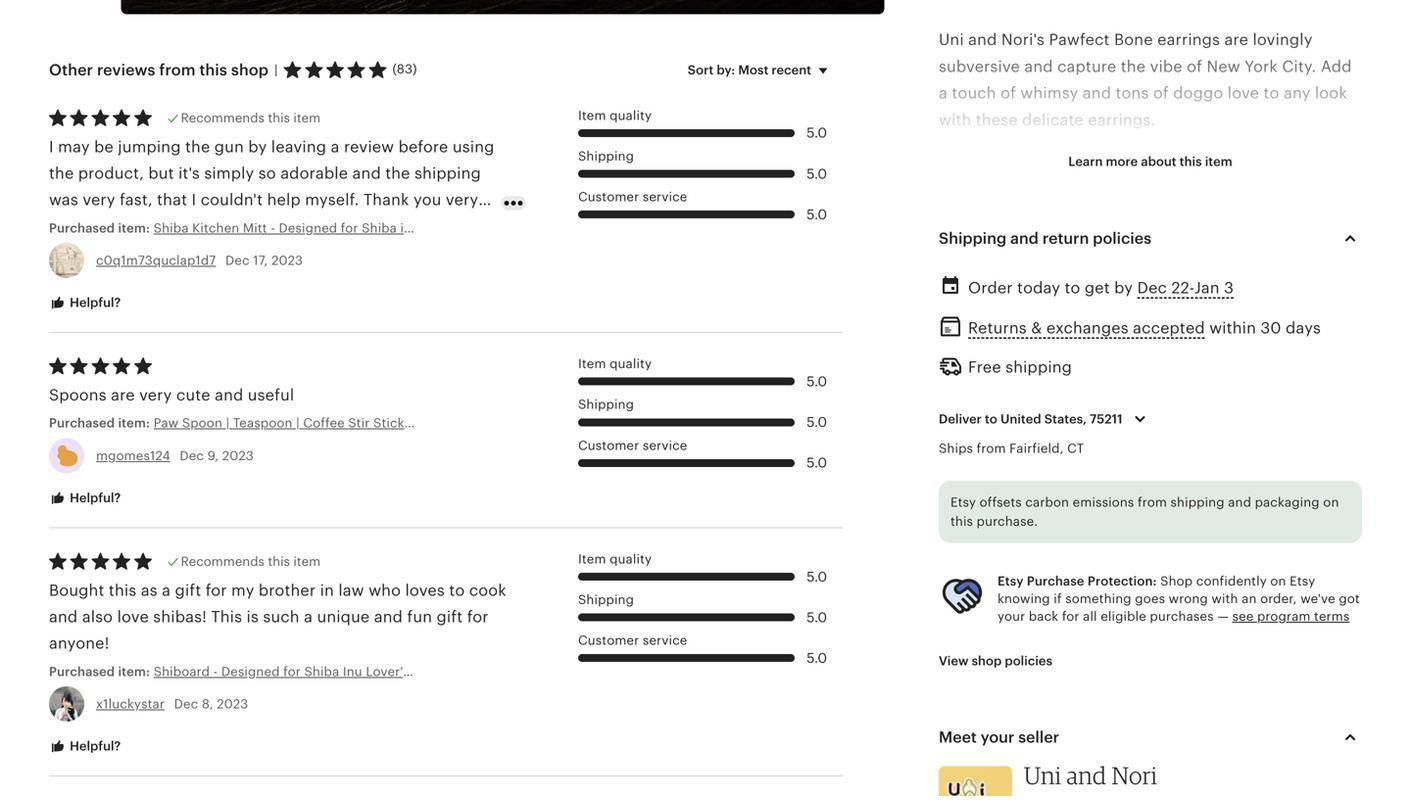 Task type: describe. For each thing, give the bounding box(es) containing it.
simply
[[204, 165, 254, 182]]

subversive
[[939, 58, 1020, 75]]

fairfield,
[[1010, 441, 1064, 456]]

composition 925 sterling silver
[[939, 324, 1077, 369]]

3
[[1224, 279, 1234, 297]]

may
[[58, 138, 90, 156]]

x1luckystar link
[[96, 697, 165, 712]]

uni and nori's pawfect bone earrings are lovingly subversive and capture the vibe of new york city. add a touch of whimsy and tons of doggo love to any look with these delicate earrings.
[[939, 31, 1352, 129]]

see
[[1233, 610, 1254, 625]]

service for spoons are very cute and useful
[[643, 438, 688, 453]]

customer for spoons are very cute and useful
[[578, 438, 639, 453]]

spoons
[[49, 387, 107, 404]]

doggo
[[1173, 84, 1224, 102]]

recommends this item for dec 17, 2023
[[181, 111, 321, 125]]

tons
[[1116, 84, 1149, 102]]

shipping and return policies button
[[921, 215, 1380, 262]]

and left 'nori'
[[1067, 762, 1107, 791]]

1 horizontal spatial shipping
[[1006, 359, 1072, 377]]

her
[[49, 245, 74, 262]]

shipping for c0q1m73quclap1d7 dec 17, 2023
[[578, 149, 634, 164]]

1 horizontal spatial for
[[467, 609, 489, 626]]

accepted
[[1133, 320, 1205, 337]]

1 quality from the top
[[610, 108, 652, 123]]

wrong
[[1169, 592, 1208, 607]]

meet your seller
[[939, 729, 1060, 747]]

for inside shop confidently on etsy knowing if something goes wrong with an order, we've got your back for all eligible purchases —
[[1062, 610, 1080, 625]]

1 vertical spatial 3/4
[[1052, 537, 1077, 555]]

goes
[[1135, 592, 1165, 607]]

about
[[1141, 155, 1177, 169]]

carbon
[[1026, 496, 1069, 510]]

item for spoons are very cute and useful
[[578, 357, 606, 372]]

eun
[[128, 218, 157, 236]]

it's
[[178, 165, 200, 182]]

0 vertical spatial gift
[[175, 582, 201, 600]]

etsy inside shop confidently on etsy knowing if something goes wrong with an order, we've got your back for all eligible purchases —
[[1290, 574, 1316, 589]]

to inside the i may be jumping the gun by leaving a review before using the product, but it's simply so adorable and the shipping was very fast, that i couldn't help myself. thank you very much. my eun hui (b&t shiba) appreciates the tribute to her cuteness.
[[460, 218, 476, 236]]

the down thank
[[375, 218, 400, 236]]

fun
[[407, 609, 432, 626]]

purchase.
[[977, 515, 1038, 529]]

a inside "uni and nori's pawfect bone earrings are lovingly subversive and capture the vibe of new york city. add a touch of whimsy and tons of doggo love to any look with these delicate earrings."
[[939, 84, 948, 102]]

pairs
[[1005, 244, 1043, 262]]

and up subversive
[[969, 31, 997, 49]]

2 height from the top
[[939, 537, 990, 555]]

17,
[[253, 253, 268, 268]]

earrings.
[[1088, 111, 1156, 129]]

shipping for mgomes124 dec 9, 2023
[[578, 398, 634, 412]]

item inside dropdown button
[[1205, 155, 1233, 169]]

all
[[1083, 610, 1097, 625]]

help
[[267, 191, 301, 209]]

deliver
[[939, 412, 982, 427]]

width
[[939, 484, 984, 502]]

in down the emissions
[[1090, 511, 1104, 528]]

new
[[1207, 58, 1241, 75]]

2 horizontal spatial very
[[446, 191, 479, 209]]

policies inside dropdown button
[[1093, 230, 1152, 247]]

we've
[[1301, 592, 1336, 607]]

free
[[968, 359, 1002, 377]]

mgomes124 link
[[96, 449, 170, 463]]

etsy purchase protection:
[[998, 574, 1157, 589]]

item quality for bought this as a gift for my brother in law who loves to cook and also love shibas! this is such a unique and fun gift for anyone!
[[578, 552, 652, 567]]

view shop policies button
[[924, 644, 1067, 679]]

helpful? button for bought
[[34, 729, 136, 766]]

9 5.0 from the top
[[807, 651, 827, 666]]

fast,
[[120, 191, 153, 209]]

1 5.0 from the top
[[807, 125, 827, 141]]

—
[[1218, 610, 1229, 625]]

item for dec 8, 2023
[[293, 555, 321, 569]]

myself.
[[305, 191, 359, 209]]

this inside dropdown button
[[1180, 155, 1202, 169]]

0 horizontal spatial are
[[111, 387, 135, 404]]

1 customer from the top
[[578, 190, 639, 204]]

measurements
[[939, 431, 1051, 449]]

to inside bought this as a gift for my brother in law who loves to cook and also love shibas! this is such a unique and fun gift for anyone!
[[449, 582, 465, 600]]

the up was
[[49, 165, 74, 182]]

lovingly
[[1253, 31, 1313, 49]]

0 horizontal spatial of
[[1001, 84, 1016, 102]]

from inside etsy offsets carbon emissions from shipping and packaging on this purchase.
[[1138, 496, 1167, 510]]

nori's
[[1002, 31, 1045, 49]]

4 5.0 from the top
[[807, 374, 827, 390]]

1 horizontal spatial by
[[1115, 279, 1133, 297]]

eligible
[[1101, 610, 1147, 625]]

c0q1m73quclap1d7 dec 17, 2023
[[96, 253, 303, 268]]

and down who
[[374, 609, 403, 626]]

other
[[49, 61, 93, 79]]

paws)
[[1015, 511, 1059, 528]]

to inside dropdown button
[[985, 412, 998, 427]]

0 vertical spatial from
[[159, 61, 196, 79]]

shipping inside dropdown button
[[939, 230, 1007, 247]]

shop confidently on etsy knowing if something goes wrong with an order, we've got your back for all eligible purchases —
[[998, 574, 1360, 625]]

1 purchased item: from the top
[[49, 221, 154, 236]]

useful
[[248, 387, 294, 404]]

7 5.0 from the top
[[807, 569, 827, 585]]

got
[[1339, 592, 1360, 607]]

exchanges
[[1047, 320, 1129, 337]]

order
[[968, 279, 1013, 297]]

1 horizontal spatial of
[[1154, 84, 1169, 102]]

dec for dec 17, 2023
[[225, 253, 250, 268]]

ct
[[1067, 441, 1084, 456]]

(1
[[994, 537, 1007, 555]]

delicate
[[1022, 111, 1084, 129]]

8 5.0 from the top
[[807, 610, 827, 626]]

jan
[[1195, 279, 1220, 297]]

an
[[1242, 592, 1257, 607]]

2 horizontal spatial of
[[1187, 58, 1203, 75]]

and down capture
[[1083, 84, 1112, 102]]

reviews
[[97, 61, 155, 79]]

united
[[1001, 412, 1042, 427]]

purchased for bought
[[49, 665, 115, 680]]

so
[[259, 165, 276, 182]]

customer service for bought this as a gift for my brother in law who loves to cook and also love shibas! this is such a unique and fun gift for anyone!
[[578, 634, 688, 649]]

8,
[[202, 697, 213, 712]]

is
[[247, 609, 259, 626]]

this up leaving
[[268, 111, 290, 125]]

vibe
[[1150, 58, 1183, 75]]

on inside etsy offsets carbon emissions from shipping and packaging on this purchase.
[[1324, 496, 1339, 510]]

1 horizontal spatial i
[[192, 191, 196, 209]]

meet your seller button
[[921, 715, 1380, 762]]

silver
[[1036, 351, 1077, 369]]

9,
[[207, 449, 219, 463]]

loves
[[405, 582, 445, 600]]

helpful? for bought
[[67, 740, 121, 754]]

brother
[[259, 582, 316, 600]]

and inside the i may be jumping the gun by leaving a review before using the product, but it's simply so adorable and the shipping was very fast, that i couldn't help myself. thank you very much. my eun hui (b&t shiba) appreciates the tribute to her cuteness.
[[352, 165, 381, 182]]

purchased item: for bought
[[49, 665, 154, 680]]

as
[[141, 582, 158, 600]]

g
[[1128, 458, 1138, 475]]

1 customer service from the top
[[578, 190, 688, 204]]

1 item quality from the top
[[578, 108, 652, 123]]

0 horizontal spatial for
[[206, 582, 227, 600]]

purchased for spoons
[[49, 416, 115, 431]]

purchase
[[1027, 574, 1085, 589]]

|
[[274, 63, 278, 77]]

c0q1m73quclap1d7
[[96, 253, 216, 268]]

30
[[1261, 320, 1282, 337]]

uni for uni and nori's pawfect bone earrings are lovingly subversive and capture the vibe of new york city. add a touch of whimsy and tons of doggo love to any look with these delicate earrings.
[[939, 31, 964, 49]]

in down (one
[[1017, 484, 1031, 502]]

customer service for spoons are very cute and useful
[[578, 438, 688, 453]]

back
[[1029, 610, 1059, 625]]

6 5.0 from the top
[[807, 455, 827, 471]]

recent
[[772, 63, 812, 77]]

in inside · push fastening · sold in pairs
[[987, 244, 1001, 262]]

2 · from the top
[[939, 244, 944, 262]]

this up brother
[[268, 555, 290, 569]]

item: for this
[[118, 665, 150, 680]]

2 5.0 from the top
[[807, 166, 827, 182]]

spoons are very cute and useful
[[49, 387, 294, 404]]

1 helpful? button from the top
[[34, 285, 136, 322]]

item for bought this as a gift for my brother in law who loves to cook and also love shibas! this is such a unique and fun gift for anyone!
[[578, 552, 606, 567]]

view shop policies
[[939, 654, 1053, 669]]

shipping inside the i may be jumping the gun by leaving a review before using the product, but it's simply so adorable and the shipping was very fast, that i couldn't help myself. thank you very much. my eun hui (b&t shiba) appreciates the tribute to her cuteness.
[[415, 165, 481, 182]]

love inside "uni and nori's pawfect bone earrings are lovingly subversive and capture the vibe of new york city. add a touch of whimsy and tons of doggo love to any look with these delicate earrings."
[[1228, 84, 1260, 102]]

dec for dec 8, 2023
[[174, 697, 198, 712]]

0 vertical spatial i
[[49, 138, 54, 156]]

jumping
[[118, 138, 181, 156]]

0 horizontal spatial 3/4
[[988, 484, 1013, 502]]

(2-
[[994, 511, 1015, 528]]

shipping for x1luckystar dec 8, 2023
[[578, 593, 634, 608]]

1 horizontal spatial from
[[977, 441, 1006, 456]]

you
[[414, 191, 442, 209]]

helpful? button for spoons
[[34, 481, 136, 517]]

quality for bought this as a gift for my brother in law who loves to cook and also love shibas! this is such a unique and fun gift for anyone!
[[610, 552, 652, 567]]



Task type: vqa. For each thing, say whether or not it's contained in the screenshot.
wrong
yes



Task type: locate. For each thing, give the bounding box(es) containing it.
item: for are
[[118, 416, 150, 431]]

helpful? down mgomes124
[[67, 491, 121, 506]]

· push fastening · sold in pairs
[[939, 218, 1061, 262]]

2 horizontal spatial shipping
[[1171, 496, 1225, 510]]

recommends this item up gun
[[181, 111, 321, 125]]

1 vertical spatial shipping
[[1006, 359, 1072, 377]]

3 item from the top
[[578, 552, 606, 567]]

1 horizontal spatial uni
[[1024, 762, 1062, 791]]

cook
[[469, 582, 507, 600]]

order today to get by dec 22-jan 3
[[968, 279, 1234, 297]]

are
[[1225, 31, 1249, 49], [111, 387, 135, 404]]

helpful? down x1luckystar "link" at the left bottom of the page
[[67, 740, 121, 754]]

very right you
[[446, 191, 479, 209]]

1 vertical spatial helpful? button
[[34, 481, 136, 517]]

sterling
[[972, 351, 1032, 369]]

0 vertical spatial on
[[1324, 496, 1339, 510]]

city.
[[1282, 58, 1317, 75]]

the up thank
[[385, 165, 410, 182]]

purchased up 'her'
[[49, 221, 115, 236]]

2 vertical spatial customer
[[578, 634, 639, 649]]

of up "these"
[[1001, 84, 1016, 102]]

gift up shibas!
[[175, 582, 201, 600]]

shipping
[[415, 165, 481, 182], [1006, 359, 1072, 377], [1171, 496, 1225, 510]]

· left sold
[[939, 244, 944, 262]]

0 horizontal spatial very
[[83, 191, 115, 209]]

on inside shop confidently on etsy knowing if something goes wrong with an order, we've got your back for all eligible purchases —
[[1271, 574, 1287, 589]]

0 vertical spatial with
[[939, 111, 972, 129]]

the inside "uni and nori's pawfect bone earrings are lovingly subversive and capture the vibe of new york city. add a touch of whimsy and tons of doggo love to any look with these delicate earrings."
[[1121, 58, 1146, 75]]

1 recommends from the top
[[181, 111, 265, 125]]

mgomes124
[[96, 449, 170, 463]]

very down "product,"
[[83, 191, 115, 209]]

your down knowing
[[998, 610, 1026, 625]]

0 vertical spatial customer service
[[578, 190, 688, 204]]

view
[[939, 654, 969, 669]]

1 horizontal spatial shop
[[972, 654, 1002, 669]]

2 vertical spatial item:
[[118, 665, 150, 680]]

1 vertical spatial policies
[[1005, 654, 1053, 669]]

0 vertical spatial service
[[643, 190, 688, 204]]

purchased down spoons
[[49, 416, 115, 431]]

(b&t
[[191, 218, 226, 236]]

0 vertical spatial recommends
[[181, 111, 265, 125]]

within
[[1210, 320, 1257, 337]]

0 horizontal spatial by
[[248, 138, 267, 156]]

of down the vibe
[[1154, 84, 1169, 102]]

recommends for dec 8, 2023
[[181, 555, 265, 569]]

0 horizontal spatial shipping
[[415, 165, 481, 182]]

1 vertical spatial are
[[111, 387, 135, 404]]

knowing
[[998, 592, 1050, 607]]

this down width
[[951, 515, 973, 529]]

purchased item: for spoons
[[49, 416, 154, 431]]

recommends this item for dec 8, 2023
[[181, 555, 321, 569]]

1 vertical spatial from
[[977, 441, 1006, 456]]

2 horizontal spatial from
[[1138, 496, 1167, 510]]

today
[[1017, 279, 1061, 297]]

3 helpful? button from the top
[[34, 729, 136, 766]]

height down width
[[939, 511, 990, 528]]

such
[[263, 609, 300, 626]]

1 horizontal spatial on
[[1324, 496, 1339, 510]]

0 vertical spatial height
[[939, 511, 990, 528]]

2023 right 8,
[[217, 697, 248, 712]]

purchased item: up cuteness. at the top of the page
[[49, 221, 154, 236]]

and inside etsy offsets carbon emissions from shipping and packaging on this purchase.
[[1228, 496, 1252, 510]]

to left cook
[[449, 582, 465, 600]]

item up brother
[[293, 555, 321, 569]]

(83)
[[392, 62, 417, 76]]

in inside bought this as a gift for my brother in law who loves to cook and also love shibas! this is such a unique and fun gift for anyone!
[[320, 582, 334, 600]]

very left 'cute'
[[139, 387, 172, 404]]

1 height from the top
[[939, 511, 990, 528]]

and
[[969, 31, 997, 49], [1025, 58, 1053, 75], [1083, 84, 1112, 102], [352, 165, 381, 182], [1011, 230, 1039, 247], [215, 387, 243, 404], [1228, 496, 1252, 510], [49, 609, 78, 626], [374, 609, 403, 626], [1067, 762, 1107, 791]]

dec left 22-
[[1138, 279, 1167, 297]]

product,
[[78, 165, 144, 182]]

0 vertical spatial purchased
[[49, 221, 115, 236]]

3 5.0 from the top
[[807, 207, 827, 222]]

0 horizontal spatial shop
[[231, 61, 269, 79]]

that
[[157, 191, 187, 209]]

this left |
[[199, 61, 227, 79]]

etsy offsets carbon emissions from shipping and packaging on this purchase.
[[951, 496, 1339, 529]]

0 vertical spatial quality
[[610, 108, 652, 123]]

other reviews from this shop
[[49, 61, 269, 79]]

appreciates
[[281, 218, 371, 236]]

a inside the i may be jumping the gun by leaving a review before using the product, but it's simply so adorable and the shipping was very fast, that i couldn't help myself. thank you very much. my eun hui (b&t shiba) appreciates the tribute to her cuteness.
[[331, 138, 340, 156]]

2 customer service from the top
[[578, 438, 688, 453]]

3/4 down 1/2
[[1052, 537, 1077, 555]]

learn more about this item button
[[1054, 144, 1247, 180]]

with inside "uni and nori's pawfect bone earrings are lovingly subversive and capture the vibe of new york city. add a touch of whimsy and tons of doggo love to any look with these delicate earrings."
[[939, 111, 972, 129]]

etsy for etsy purchase protection:
[[998, 574, 1024, 589]]

in left law
[[320, 582, 334, 600]]

1 horizontal spatial love
[[1228, 84, 1260, 102]]

before
[[399, 138, 448, 156]]

customer
[[578, 190, 639, 204], [578, 438, 639, 453], [578, 634, 639, 649]]

0 vertical spatial love
[[1228, 84, 1260, 102]]

in down 1/2
[[1081, 537, 1095, 555]]

2 vertical spatial item
[[578, 552, 606, 567]]

0 vertical spatial by
[[248, 138, 267, 156]]

2 vertical spatial service
[[643, 634, 688, 649]]

0 horizontal spatial on
[[1271, 574, 1287, 589]]

2 purchased from the top
[[49, 416, 115, 431]]

shiba)
[[230, 218, 277, 236]]

item quality for spoons are very cute and useful
[[578, 357, 652, 372]]

height left (1 on the bottom of the page
[[939, 537, 990, 555]]

2 vertical spatial from
[[1138, 496, 1167, 510]]

sold
[[948, 244, 983, 262]]

and right 'cute'
[[215, 387, 243, 404]]

for
[[206, 582, 227, 600], [467, 609, 489, 626], [1062, 610, 1080, 625]]

etsy down weight
[[951, 496, 976, 510]]

couldn't
[[201, 191, 263, 209]]

policies inside button
[[1005, 654, 1053, 669]]

to left get
[[1065, 279, 1081, 297]]

recommends for dec 17, 2023
[[181, 111, 265, 125]]

with up — on the right
[[1212, 592, 1239, 607]]

1 · from the top
[[939, 218, 944, 235]]

dec for dec 9, 2023
[[180, 449, 204, 463]]

3/4 up (2-
[[988, 484, 1013, 502]]

this inside etsy offsets carbon emissions from shipping and packaging on this purchase.
[[951, 515, 973, 529]]

from right the reviews
[[159, 61, 196, 79]]

review
[[344, 138, 394, 156]]

1 vertical spatial item
[[578, 357, 606, 372]]

i left may
[[49, 138, 54, 156]]

also
[[82, 609, 113, 626]]

1 purchased from the top
[[49, 221, 115, 236]]

are up new
[[1225, 31, 1249, 49]]

customer for bought this as a gift for my brother in law who loves to cook and also love shibas! this is such a unique and fun gift for anyone!
[[578, 634, 639, 649]]

2 customer from the top
[[578, 438, 639, 453]]

purchased item: down anyone!
[[49, 665, 154, 680]]

recommends this item up my
[[181, 555, 321, 569]]

quality for spoons are very cute and useful
[[610, 357, 652, 372]]

item for dec 17, 2023
[[293, 111, 321, 125]]

1 recommends this item from the top
[[181, 111, 321, 125]]

i right that
[[192, 191, 196, 209]]

3 helpful? from the top
[[67, 740, 121, 754]]

925
[[939, 351, 968, 369]]

shop right the view
[[972, 654, 1002, 669]]

see program terms
[[1233, 610, 1350, 625]]

2 vertical spatial purchased item:
[[49, 665, 154, 680]]

0 vertical spatial shop
[[231, 61, 269, 79]]

with down "touch"
[[939, 111, 972, 129]]

returns
[[968, 320, 1027, 337]]

0 vertical spatial item
[[578, 108, 606, 123]]

a right such at bottom left
[[304, 609, 313, 626]]

for down cook
[[467, 609, 489, 626]]

2 quality from the top
[[610, 357, 652, 372]]

deliver to united states, 75211 button
[[924, 399, 1167, 440]]

this left "as" at the bottom of page
[[109, 582, 137, 600]]

to left any
[[1264, 84, 1280, 102]]

1 vertical spatial item
[[1205, 155, 1233, 169]]

·
[[939, 218, 944, 235], [939, 244, 944, 262]]

3 quality from the top
[[610, 552, 652, 567]]

helpful? button down x1luckystar "link" at the left bottom of the page
[[34, 729, 136, 766]]

1 vertical spatial service
[[643, 438, 688, 453]]

2 helpful? button from the top
[[34, 481, 136, 517]]

program
[[1258, 610, 1311, 625]]

1 vertical spatial helpful?
[[67, 491, 121, 506]]

2 recommends this item from the top
[[181, 555, 321, 569]]

item up leaving
[[293, 111, 321, 125]]

learn
[[1069, 155, 1103, 169]]

on up order,
[[1271, 574, 1287, 589]]

packaging
[[1255, 496, 1320, 510]]

0 vertical spatial uni
[[939, 31, 964, 49]]

etsy inside etsy offsets carbon emissions from shipping and packaging on this purchase.
[[951, 496, 976, 510]]

a right "as" at the bottom of page
[[162, 582, 171, 600]]

0 vertical spatial shipping
[[415, 165, 481, 182]]

helpful? down cuteness. at the top of the page
[[67, 296, 121, 310]]

1 item from the top
[[578, 108, 606, 123]]

are inside "uni and nori's pawfect bone earrings are lovingly subversive and capture the vibe of new york city. add a touch of whimsy and tons of doggo love to any look with these delicate earrings."
[[1225, 31, 1249, 49]]

recommends up my
[[181, 555, 265, 569]]

2023 for useful
[[222, 449, 254, 463]]

with inside shop confidently on etsy knowing if something goes wrong with an order, we've got your back for all eligible purchases —
[[1212, 592, 1239, 607]]

shipping down &
[[1006, 359, 1072, 377]]

bought this as a gift for my brother in law who loves to cook and also love shibas! this is such a unique and fun gift for anyone!
[[49, 582, 507, 653]]

terms
[[1314, 610, 1350, 625]]

love
[[1228, 84, 1260, 102], [117, 609, 149, 626]]

3 purchased item: from the top
[[49, 665, 154, 680]]

1 horizontal spatial with
[[1212, 592, 1239, 607]]

2023 right 9,
[[222, 449, 254, 463]]

etsy for etsy offsets carbon emissions from shipping and packaging on this purchase.
[[951, 496, 976, 510]]

uni inside "uni and nori's pawfect bone earrings are lovingly subversive and capture the vibe of new york city. add a touch of whimsy and tons of doggo love to any look with these delicate earrings."
[[939, 31, 964, 49]]

by
[[248, 138, 267, 156], [1115, 279, 1133, 297]]

confidently
[[1197, 574, 1267, 589]]

1 service from the top
[[643, 190, 688, 204]]

etsy up knowing
[[998, 574, 1024, 589]]

2 vertical spatial item quality
[[578, 552, 652, 567]]

in right sold
[[987, 244, 1001, 262]]

0 vertical spatial helpful?
[[67, 296, 121, 310]]

purchased item: down spoons
[[49, 416, 154, 431]]

and down 'bought'
[[49, 609, 78, 626]]

2 item quality from the top
[[578, 357, 652, 372]]

leaving
[[271, 138, 327, 156]]

earring)
[[1035, 458, 1096, 475]]

your inside meet your seller dropdown button
[[981, 729, 1015, 747]]

0 horizontal spatial i
[[49, 138, 54, 156]]

helpful? button down mgomes124
[[34, 481, 136, 517]]

3 item: from the top
[[118, 665, 150, 680]]

shop left |
[[231, 61, 269, 79]]

shipping
[[578, 149, 634, 164], [939, 230, 1007, 247], [578, 398, 634, 412], [578, 593, 634, 608]]

if
[[1054, 592, 1062, 607]]

2 item from the top
[[578, 357, 606, 372]]

2 recommends from the top
[[181, 555, 265, 569]]

helpful?
[[67, 296, 121, 310], [67, 491, 121, 506], [67, 740, 121, 754]]

dec
[[225, 253, 250, 268], [1138, 279, 1167, 297], [180, 449, 204, 463], [174, 697, 198, 712]]

shop inside button
[[972, 654, 1002, 669]]

3 customer service from the top
[[578, 634, 688, 649]]

2 service from the top
[[643, 438, 688, 453]]

using
[[453, 138, 494, 156]]

0 vertical spatial are
[[1225, 31, 1249, 49]]

1 item: from the top
[[118, 221, 150, 236]]

0 horizontal spatial love
[[117, 609, 149, 626]]

i may be jumping the gun by leaving a review before using the product, but it's simply so adorable and the shipping was very fast, that i couldn't help myself. thank you very much. my eun hui (b&t shiba) appreciates the tribute to her cuteness.
[[49, 138, 494, 262]]

x1luckystar
[[96, 697, 165, 712]]

1 vertical spatial i
[[192, 191, 196, 209]]

to right tribute
[[460, 218, 476, 236]]

2 vertical spatial purchased
[[49, 665, 115, 680]]

from right the emissions
[[1138, 496, 1167, 510]]

love inside bought this as a gift for my brother in law who loves to cook and also love shibas! this is such a unique and fun gift for anyone!
[[117, 609, 149, 626]]

more
[[1106, 155, 1138, 169]]

by up so
[[248, 138, 267, 156]]

1 horizontal spatial very
[[139, 387, 172, 404]]

and inside dropdown button
[[1011, 230, 1039, 247]]

0 horizontal spatial gift
[[175, 582, 201, 600]]

(one
[[997, 458, 1031, 475]]

your right 'meet'
[[981, 729, 1015, 747]]

1 vertical spatial customer service
[[578, 438, 688, 453]]

0 horizontal spatial with
[[939, 111, 972, 129]]

uni up subversive
[[939, 31, 964, 49]]

1 horizontal spatial etsy
[[998, 574, 1024, 589]]

purchased down anyone!
[[49, 665, 115, 680]]

dec left 8,
[[174, 697, 198, 712]]

2 vertical spatial item
[[293, 555, 321, 569]]

love down "as" at the bottom of page
[[117, 609, 149, 626]]

2023 for for
[[217, 697, 248, 712]]

3 item quality from the top
[[578, 552, 652, 567]]

1 helpful? from the top
[[67, 296, 121, 310]]

0 vertical spatial 2023
[[272, 253, 303, 268]]

2 vertical spatial shipping
[[1171, 496, 1225, 510]]

by inside the i may be jumping the gun by leaving a review before using the product, but it's simply so adorable and the shipping was very fast, that i couldn't help myself. thank you very much. my eun hui (b&t shiba) appreciates the tribute to her cuteness.
[[248, 138, 267, 156]]

1 vertical spatial recommends
[[181, 555, 265, 569]]

your inside shop confidently on etsy knowing if something goes wrong with an order, we've got your back for all eligible purchases —
[[998, 610, 1026, 625]]

1 horizontal spatial 3/4
[[1052, 537, 1077, 555]]

2 vertical spatial customer service
[[578, 634, 688, 649]]

recommends up gun
[[181, 111, 265, 125]]

this inside bought this as a gift for my brother in law who loves to cook and also love shibas! this is such a unique and fun gift for anyone!
[[109, 582, 137, 600]]

0 vertical spatial helpful? button
[[34, 285, 136, 322]]

helpful? button down 'her'
[[34, 285, 136, 322]]

shipping inside etsy offsets carbon emissions from shipping and packaging on this purchase.
[[1171, 496, 1225, 510]]

a left review
[[331, 138, 340, 156]]

the down bone
[[1121, 58, 1146, 75]]

0 vertical spatial customer
[[578, 190, 639, 204]]

1 vertical spatial quality
[[610, 357, 652, 372]]

uni
[[939, 31, 964, 49], [1024, 762, 1062, 791]]

for left all
[[1062, 610, 1080, 625]]

on right packaging at the bottom
[[1324, 496, 1339, 510]]

0 horizontal spatial policies
[[1005, 654, 1053, 669]]

2 vertical spatial 2023
[[217, 697, 248, 712]]

3 purchased from the top
[[49, 665, 115, 680]]

returns & exchanges accepted button
[[968, 314, 1205, 343]]

1 vertical spatial shop
[[972, 654, 1002, 669]]

uni for uni and nori
[[1024, 762, 1062, 791]]

1 vertical spatial 2023
[[222, 449, 254, 463]]

2 vertical spatial helpful?
[[67, 740, 121, 754]]

service for bought this as a gift for my brother in law who loves to cook and also love shibas! this is such a unique and fun gift for anyone!
[[643, 634, 688, 649]]

pawfect
[[1049, 31, 1110, 49]]

love down york
[[1228, 84, 1260, 102]]

of up the doggo
[[1187, 58, 1203, 75]]

1 vertical spatial on
[[1271, 574, 1287, 589]]

0 horizontal spatial uni
[[939, 31, 964, 49]]

order,
[[1261, 592, 1297, 607]]

2023
[[272, 253, 303, 268], [222, 449, 254, 463], [217, 697, 248, 712]]

helpful? for spoons
[[67, 491, 121, 506]]

2 purchased item: from the top
[[49, 416, 154, 431]]

adorable
[[281, 165, 348, 182]]

item right about
[[1205, 155, 1233, 169]]

push
[[948, 218, 985, 235]]

3 service from the top
[[643, 634, 688, 649]]

from up (one
[[977, 441, 1006, 456]]

gun
[[214, 138, 244, 156]]

1/2
[[1064, 511, 1085, 528]]

etsy
[[951, 496, 976, 510], [998, 574, 1024, 589], [1290, 574, 1316, 589]]

1 vertical spatial recommends this item
[[181, 555, 321, 569]]

item: down the fast,
[[118, 221, 150, 236]]

2 helpful? from the top
[[67, 491, 121, 506]]

1 vertical spatial item quality
[[578, 357, 652, 372]]

paw)
[[1011, 537, 1048, 555]]

your
[[998, 610, 1026, 625], [981, 729, 1015, 747]]

1 vertical spatial your
[[981, 729, 1015, 747]]

1 horizontal spatial are
[[1225, 31, 1249, 49]]

learn more about this item
[[1069, 155, 1233, 169]]

this
[[211, 609, 242, 626]]

1 vertical spatial uni
[[1024, 762, 1062, 791]]

dec left 17,
[[225, 253, 250, 268]]

1 horizontal spatial gift
[[437, 609, 463, 626]]

something
[[1066, 592, 1132, 607]]

by right get
[[1115, 279, 1133, 297]]

shipping up you
[[415, 165, 481, 182]]

cute
[[176, 387, 210, 404]]

to inside "uni and nori's pawfect bone earrings are lovingly subversive and capture the vibe of new york city. add a touch of whimsy and tons of doggo love to any look with these delicate earrings."
[[1264, 84, 1280, 102]]

0 vertical spatial item
[[293, 111, 321, 125]]

0 vertical spatial purchased item:
[[49, 221, 154, 236]]

look
[[1315, 84, 1348, 102]]

states,
[[1045, 412, 1087, 427]]

0 vertical spatial your
[[998, 610, 1026, 625]]

to up measurements
[[985, 412, 998, 427]]

service
[[643, 190, 688, 204], [643, 438, 688, 453], [643, 634, 688, 649]]

2 vertical spatial quality
[[610, 552, 652, 567]]

1 vertical spatial customer
[[578, 438, 639, 453]]

item: up x1luckystar "link" at the left bottom of the page
[[118, 665, 150, 680]]

0 vertical spatial ·
[[939, 218, 944, 235]]

0 vertical spatial recommends this item
[[181, 111, 321, 125]]

2 horizontal spatial for
[[1062, 610, 1080, 625]]

1 vertical spatial ·
[[939, 244, 944, 262]]

the up it's on the top of page
[[185, 138, 210, 156]]

1 vertical spatial purchased
[[49, 416, 115, 431]]

1 vertical spatial love
[[117, 609, 149, 626]]

earrings
[[1158, 31, 1220, 49]]

dec left 9,
[[180, 449, 204, 463]]

5 5.0 from the top
[[807, 415, 827, 430]]

uni down seller at right
[[1024, 762, 1062, 791]]

are right spoons
[[111, 387, 135, 404]]

2 item: from the top
[[118, 416, 150, 431]]

and left packaging at the bottom
[[1228, 496, 1252, 510]]

3 customer from the top
[[578, 634, 639, 649]]

much.
[[49, 218, 97, 236]]

and up whimsy
[[1025, 58, 1053, 75]]

shipping up shop
[[1171, 496, 1225, 510]]

policies down back
[[1005, 654, 1053, 669]]

1 vertical spatial by
[[1115, 279, 1133, 297]]

and down review
[[352, 165, 381, 182]]

1 vertical spatial gift
[[437, 609, 463, 626]]

capture
[[1058, 58, 1117, 75]]

x1luckystar dec 8, 2023
[[96, 697, 248, 712]]

item
[[578, 108, 606, 123], [578, 357, 606, 372], [578, 552, 606, 567]]

· left push
[[939, 218, 944, 235]]

0 horizontal spatial from
[[159, 61, 196, 79]]

policies up order today to get by dec 22-jan 3
[[1093, 230, 1152, 247]]



